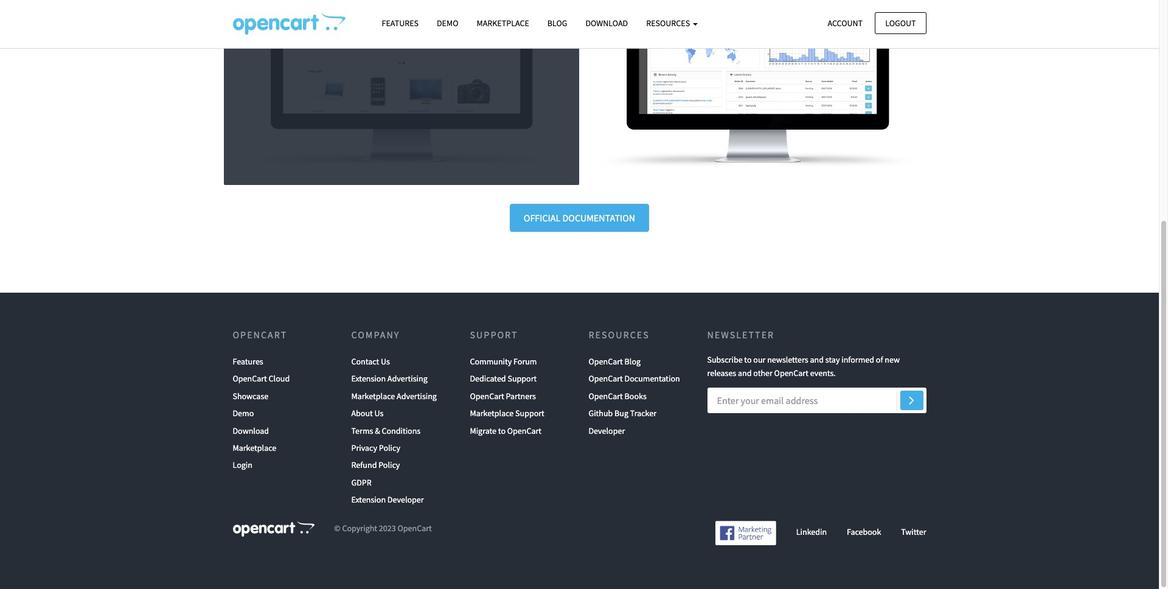 Task type: describe. For each thing, give the bounding box(es) containing it.
forum
[[514, 356, 537, 367]]

contact
[[351, 356, 379, 367]]

& inside the terms & conditions link
[[375, 425, 380, 436]]

developer link
[[589, 422, 625, 439]]

logout link
[[875, 12, 927, 34]]

privacy policy link
[[351, 439, 400, 457]]

refund policy
[[351, 460, 400, 471]]

2023
[[379, 523, 396, 534]]

privacy policy
[[351, 442, 400, 453]]

opencart inside subscribe to our newsletters and stay informed of new releases and other opencart events.
[[774, 368, 809, 379]]

migrate to opencart
[[470, 425, 542, 436]]

extension developer
[[351, 494, 424, 505]]

opencart partners link
[[470, 388, 536, 405]]

marketplace advertising link
[[351, 388, 437, 405]]

partners
[[506, 391, 536, 402]]

download link for blog
[[577, 13, 637, 34]]

0 horizontal spatial blog
[[548, 18, 567, 29]]

marketplace up about us
[[351, 391, 395, 402]]

community forum link
[[470, 353, 537, 370]]

extension advertising link
[[351, 370, 428, 388]]

features for opencart cloud
[[233, 356, 263, 367]]

showcase
[[233, 391, 269, 402]]

our
[[754, 354, 766, 365]]

cloud
[[269, 373, 290, 384]]

github
[[589, 408, 613, 419]]

tracker
[[630, 408, 657, 419]]

policy for privacy policy
[[379, 442, 400, 453]]

1 horizontal spatial marketplace link
[[468, 13, 538, 34]]

opencart for opencart partners
[[470, 391, 504, 402]]

bug
[[615, 408, 629, 419]]

official documentation
[[524, 212, 635, 224]]

1 horizontal spatial blog
[[625, 356, 641, 367]]

dedicated support link
[[470, 370, 537, 388]]

opencart for opencart documentation
[[589, 373, 623, 384]]

github bug tracker
[[589, 408, 657, 419]]

opencart for opencart blog
[[589, 356, 623, 367]]

us for contact us
[[381, 356, 390, 367]]

facebook marketing partner image
[[716, 521, 776, 545]]

logout
[[886, 17, 916, 28]]

opencart blog
[[589, 356, 641, 367]]

of
[[876, 354, 883, 365]]

about us link
[[351, 405, 384, 422]]

opencart documentation
[[589, 373, 680, 384]]

to for subscribe
[[744, 354, 752, 365]]

conditions
[[382, 425, 421, 436]]

opencart documentation link
[[589, 370, 680, 388]]

terms & conditions link
[[351, 422, 421, 439]]

informed
[[842, 354, 875, 365]]

advertising for extension advertising
[[388, 373, 428, 384]]

migrate
[[470, 425, 497, 436]]

demo for bottom demo link
[[233, 408, 254, 419]]

privacy
[[351, 442, 377, 453]]

opencart for opencart cloud
[[233, 373, 267, 384]]

& inside view administration login & password: demo
[[724, 38, 732, 50]]

refund
[[351, 460, 377, 471]]

company
[[351, 329, 400, 341]]

opencart partners
[[470, 391, 536, 402]]

1 vertical spatial resources
[[589, 329, 650, 341]]

other
[[754, 368, 773, 379]]

administration
[[728, 23, 816, 35]]

download for demo
[[233, 425, 269, 436]]

github bug tracker link
[[589, 405, 657, 422]]

events.
[[810, 368, 836, 379]]

0 vertical spatial developer
[[589, 425, 625, 436]]

opencart books link
[[589, 388, 647, 405]]

community forum
[[470, 356, 537, 367]]

us for about us
[[375, 408, 384, 419]]

copyright
[[342, 523, 377, 534]]

support for marketplace
[[515, 408, 545, 419]]

terms
[[351, 425, 373, 436]]

opencart blog link
[[589, 353, 641, 370]]

password:
[[735, 38, 794, 50]]

policy for refund policy
[[379, 460, 400, 471]]



Task type: vqa. For each thing, say whether or not it's contained in the screenshot.
us
yes



Task type: locate. For each thing, give the bounding box(es) containing it.
opencart up opencart documentation
[[589, 356, 623, 367]]

opencart down marketplace support link at left bottom
[[507, 425, 542, 436]]

blog link
[[538, 13, 577, 34]]

documentation right official at the left
[[563, 212, 635, 224]]

0 horizontal spatial features link
[[233, 353, 263, 370]]

linkedin link
[[796, 527, 827, 537]]

features link for opencart cloud
[[233, 353, 263, 370]]

opencart image
[[233, 521, 314, 537]]

0 vertical spatial documentation
[[563, 212, 635, 224]]

extension developer link
[[351, 491, 424, 509]]

0 vertical spatial &
[[724, 38, 732, 50]]

community
[[470, 356, 512, 367]]

marketplace up login link
[[233, 442, 276, 453]]

0 vertical spatial advertising
[[388, 373, 428, 384]]

opencart up opencart cloud
[[233, 329, 287, 341]]

0 horizontal spatial &
[[375, 425, 380, 436]]

0 horizontal spatial marketplace link
[[233, 439, 276, 457]]

opencart inside "link"
[[233, 373, 267, 384]]

demo inside demo link
[[437, 18, 459, 29]]

showcase link
[[233, 388, 269, 405]]

account link
[[818, 12, 873, 34]]

0 vertical spatial us
[[381, 356, 390, 367]]

0 vertical spatial features
[[382, 18, 419, 29]]

download
[[586, 18, 628, 29], [233, 425, 269, 436]]

marketplace left blog link
[[477, 18, 529, 29]]

view
[[700, 23, 725, 35]]

and left "other"
[[738, 368, 752, 379]]

resources inside resources link
[[646, 18, 692, 29]]

opencart for opencart books
[[589, 391, 623, 402]]

0 vertical spatial blog
[[548, 18, 567, 29]]

1 vertical spatial demo
[[233, 408, 254, 419]]

0 horizontal spatial features
[[233, 356, 263, 367]]

account
[[828, 17, 863, 28]]

download right blog link
[[586, 18, 628, 29]]

marketplace advertising
[[351, 391, 437, 402]]

new
[[885, 354, 900, 365]]

extension down gdpr link
[[351, 494, 386, 505]]

extension for extension advertising
[[351, 373, 386, 384]]

support up community
[[470, 329, 518, 341]]

gdpr link
[[351, 474, 372, 491]]

dedicated support
[[470, 373, 537, 384]]

0 horizontal spatial demo link
[[233, 405, 254, 422]]

0 vertical spatial demo link
[[428, 13, 468, 34]]

0 vertical spatial download
[[586, 18, 628, 29]]

opencart down dedicated
[[470, 391, 504, 402]]

0 horizontal spatial and
[[738, 368, 752, 379]]

0 vertical spatial and
[[810, 354, 824, 365]]

developer up 2023
[[388, 494, 424, 505]]

0 vertical spatial support
[[470, 329, 518, 341]]

& down view
[[724, 38, 732, 50]]

1 vertical spatial policy
[[379, 460, 400, 471]]

1 vertical spatial blog
[[625, 356, 641, 367]]

0 horizontal spatial download link
[[233, 422, 269, 439]]

resources link
[[637, 13, 707, 34]]

resources up opencart blog
[[589, 329, 650, 341]]

1 vertical spatial demo link
[[233, 405, 254, 422]]

us right about
[[375, 408, 384, 419]]

1 extension from the top
[[351, 373, 386, 384]]

opencart right 2023
[[398, 523, 432, 534]]

dedicated
[[470, 373, 506, 384]]

1 vertical spatial support
[[508, 373, 537, 384]]

documentation up books
[[625, 373, 680, 384]]

marketplace support
[[470, 408, 545, 419]]

0 vertical spatial features link
[[373, 13, 428, 34]]

and up events.
[[810, 354, 824, 365]]

login inside view administration login & password: demo
[[689, 38, 721, 50]]

1 vertical spatial marketplace link
[[233, 439, 276, 457]]

gdpr
[[351, 477, 372, 488]]

support down the partners
[[515, 408, 545, 419]]

opencart down the opencart blog link
[[589, 373, 623, 384]]

marketplace
[[477, 18, 529, 29], [351, 391, 395, 402], [470, 408, 514, 419], [233, 442, 276, 453]]

twitter
[[901, 527, 927, 537]]

login
[[689, 38, 721, 50], [233, 460, 252, 471]]

migrate to opencart link
[[470, 422, 542, 439]]

1 horizontal spatial developer
[[589, 425, 625, 436]]

features link for demo
[[373, 13, 428, 34]]

1 vertical spatial to
[[498, 425, 506, 436]]

to down marketplace support link at left bottom
[[498, 425, 506, 436]]

extension
[[351, 373, 386, 384], [351, 494, 386, 505]]

advertising for marketplace advertising
[[397, 391, 437, 402]]

subscribe
[[707, 354, 743, 365]]

to for migrate
[[498, 425, 506, 436]]

opencart up github
[[589, 391, 623, 402]]

marketplace support link
[[470, 405, 545, 422]]

view administration login & password: demo
[[689, 23, 826, 50]]

1 vertical spatial advertising
[[397, 391, 437, 402]]

extension for extension developer
[[351, 494, 386, 505]]

facebook
[[847, 527, 881, 537]]

demo for top demo link
[[437, 18, 459, 29]]

1 horizontal spatial login
[[689, 38, 721, 50]]

1 vertical spatial us
[[375, 408, 384, 419]]

subscribe to our newsletters and stay informed of new releases and other opencart events.
[[707, 354, 900, 379]]

opencart
[[233, 329, 287, 341], [589, 356, 623, 367], [774, 368, 809, 379], [233, 373, 267, 384], [589, 373, 623, 384], [470, 391, 504, 402], [589, 391, 623, 402], [507, 425, 542, 436], [398, 523, 432, 534]]

1 policy from the top
[[379, 442, 400, 453]]

angle right image
[[909, 393, 915, 407]]

1 horizontal spatial &
[[724, 38, 732, 50]]

download down showcase link
[[233, 425, 269, 436]]

us
[[381, 356, 390, 367], [375, 408, 384, 419]]

terms & conditions
[[351, 425, 421, 436]]

1 vertical spatial login
[[233, 460, 252, 471]]

opencart cloud
[[233, 373, 290, 384]]

opencart up showcase
[[233, 373, 267, 384]]

advertising up marketplace advertising
[[388, 373, 428, 384]]

policy
[[379, 442, 400, 453], [379, 460, 400, 471]]

opencart down newsletters
[[774, 368, 809, 379]]

& right the terms
[[375, 425, 380, 436]]

advertising
[[388, 373, 428, 384], [397, 391, 437, 402]]

opencart for opencart
[[233, 329, 287, 341]]

0 vertical spatial policy
[[379, 442, 400, 453]]

2 policy from the top
[[379, 460, 400, 471]]

demo
[[437, 18, 459, 29], [233, 408, 254, 419]]

0 horizontal spatial login
[[233, 460, 252, 471]]

1 vertical spatial download link
[[233, 422, 269, 439]]

documentation for official documentation
[[563, 212, 635, 224]]

0 vertical spatial extension
[[351, 373, 386, 384]]

login link
[[233, 457, 252, 474]]

1 vertical spatial download
[[233, 425, 269, 436]]

2 extension from the top
[[351, 494, 386, 505]]

policy down privacy policy link
[[379, 460, 400, 471]]

books
[[625, 391, 647, 402]]

stay
[[826, 354, 840, 365]]

1 vertical spatial and
[[738, 368, 752, 379]]

to left our at the bottom of page
[[744, 354, 752, 365]]

extension advertising
[[351, 373, 428, 384]]

0 horizontal spatial developer
[[388, 494, 424, 505]]

contact us
[[351, 356, 390, 367]]

linkedin
[[796, 527, 827, 537]]

twitter link
[[901, 527, 927, 537]]

features
[[382, 18, 419, 29], [233, 356, 263, 367]]

us up extension advertising
[[381, 356, 390, 367]]

support up the partners
[[508, 373, 537, 384]]

demo
[[797, 38, 826, 50]]

0 vertical spatial demo
[[437, 18, 459, 29]]

1 horizontal spatial demo link
[[428, 13, 468, 34]]

0 vertical spatial to
[[744, 354, 752, 365]]

developer inside extension developer link
[[388, 494, 424, 505]]

documentation
[[563, 212, 635, 224], [625, 373, 680, 384]]

resources
[[646, 18, 692, 29], [589, 329, 650, 341]]

releases
[[707, 368, 736, 379]]

1 vertical spatial features
[[233, 356, 263, 367]]

developer
[[589, 425, 625, 436], [388, 494, 424, 505]]

support for dedicated
[[508, 373, 537, 384]]

1 vertical spatial documentation
[[625, 373, 680, 384]]

0 vertical spatial download link
[[577, 13, 637, 34]]

Enter your email address text field
[[707, 388, 927, 413]]

1 horizontal spatial demo
[[437, 18, 459, 29]]

1 vertical spatial extension
[[351, 494, 386, 505]]

1 vertical spatial features link
[[233, 353, 263, 370]]

about us
[[351, 408, 384, 419]]

1 horizontal spatial download
[[586, 18, 628, 29]]

documentation for opencart documentation
[[625, 373, 680, 384]]

features for demo
[[382, 18, 419, 29]]

newsletter
[[707, 329, 775, 341]]

demo link
[[428, 13, 468, 34], [233, 405, 254, 422]]

opencart books
[[589, 391, 647, 402]]

to
[[744, 354, 752, 365], [498, 425, 506, 436]]

0 horizontal spatial to
[[498, 425, 506, 436]]

0 horizontal spatial demo
[[233, 408, 254, 419]]

1 vertical spatial &
[[375, 425, 380, 436]]

newsletters
[[767, 354, 809, 365]]

2 vertical spatial support
[[515, 408, 545, 419]]

1 horizontal spatial to
[[744, 354, 752, 365]]

opencart - demo image
[[233, 13, 345, 35]]

1 vertical spatial developer
[[388, 494, 424, 505]]

official
[[524, 212, 561, 224]]

0 vertical spatial login
[[689, 38, 721, 50]]

refund policy link
[[351, 457, 400, 474]]

0 horizontal spatial download
[[233, 425, 269, 436]]

1 horizontal spatial download link
[[577, 13, 637, 34]]

1 horizontal spatial and
[[810, 354, 824, 365]]

1 horizontal spatial features link
[[373, 13, 428, 34]]

opencart cloud link
[[233, 370, 290, 388]]

© copyright 2023 opencart
[[334, 523, 432, 534]]

marketplace up migrate
[[470, 408, 514, 419]]

advertising down extension advertising link
[[397, 391, 437, 402]]

&
[[724, 38, 732, 50], [375, 425, 380, 436]]

1 horizontal spatial features
[[382, 18, 419, 29]]

download link for demo
[[233, 422, 269, 439]]

©
[[334, 523, 341, 534]]

resources left view
[[646, 18, 692, 29]]

developer down github
[[589, 425, 625, 436]]

download for blog
[[586, 18, 628, 29]]

policy down the terms & conditions link
[[379, 442, 400, 453]]

official documentation link
[[510, 204, 649, 232]]

contact us link
[[351, 353, 390, 370]]

facebook link
[[847, 527, 881, 537]]

0 vertical spatial marketplace link
[[468, 13, 538, 34]]

to inside subscribe to our newsletters and stay informed of new releases and other opencart events.
[[744, 354, 752, 365]]

marketplace link
[[468, 13, 538, 34], [233, 439, 276, 457]]

0 vertical spatial resources
[[646, 18, 692, 29]]

support
[[470, 329, 518, 341], [508, 373, 537, 384], [515, 408, 545, 419]]

extension down contact us link
[[351, 373, 386, 384]]

about
[[351, 408, 373, 419]]



